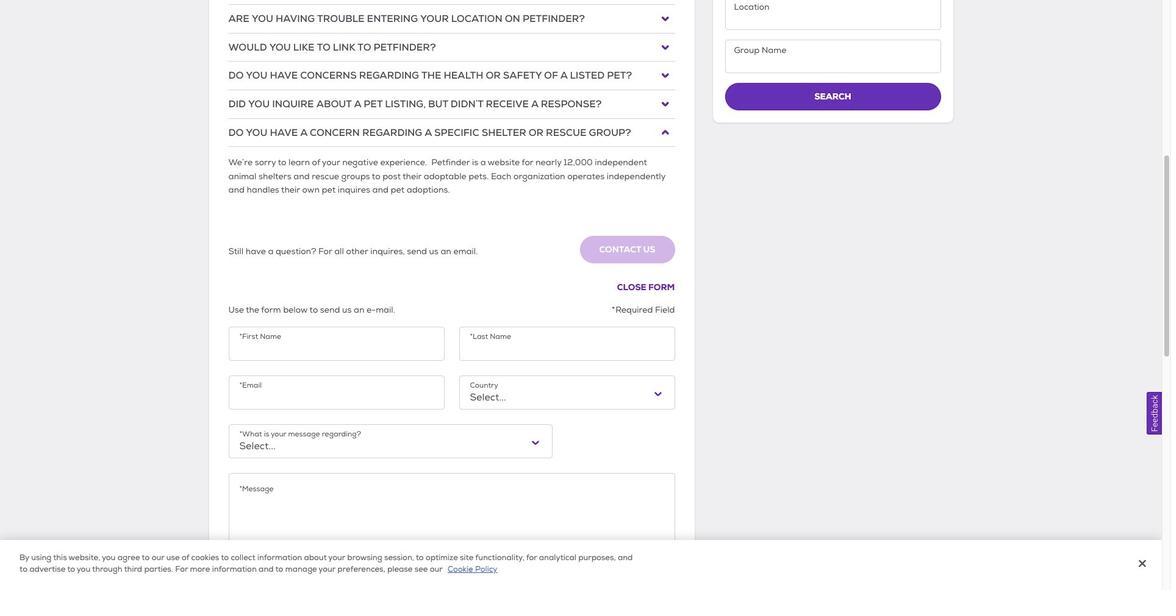 Task type: locate. For each thing, give the bounding box(es) containing it.
3 22512 image from the top
[[662, 129, 669, 136]]

1 vertical spatial 22512 image
[[662, 72, 669, 79]]

0 vertical spatial 22512 image
[[662, 15, 669, 23]]

2 22512 image from the top
[[662, 72, 669, 79]]

1 22512 image from the top
[[662, 44, 669, 51]]

2 vertical spatial 22512 image
[[662, 129, 669, 136]]

22512 image
[[662, 44, 669, 51], [662, 101, 669, 108], [662, 129, 669, 136]]

None text field
[[725, 0, 941, 30], [725, 40, 941, 73], [239, 495, 664, 544], [725, 0, 941, 30], [725, 40, 941, 73], [239, 495, 664, 544]]

22512 image
[[662, 15, 669, 23], [662, 72, 669, 79]]

0 vertical spatial 22512 image
[[662, 44, 669, 51]]

1 vertical spatial 22512 image
[[662, 101, 669, 108]]



Task type: vqa. For each thing, say whether or not it's contained in the screenshot.
the right '&'
no



Task type: describe. For each thing, give the bounding box(es) containing it.
2 22512 image from the top
[[662, 101, 669, 108]]

1 22512 image from the top
[[662, 15, 669, 23]]

privacy alert dialog
[[0, 541, 1162, 591]]



